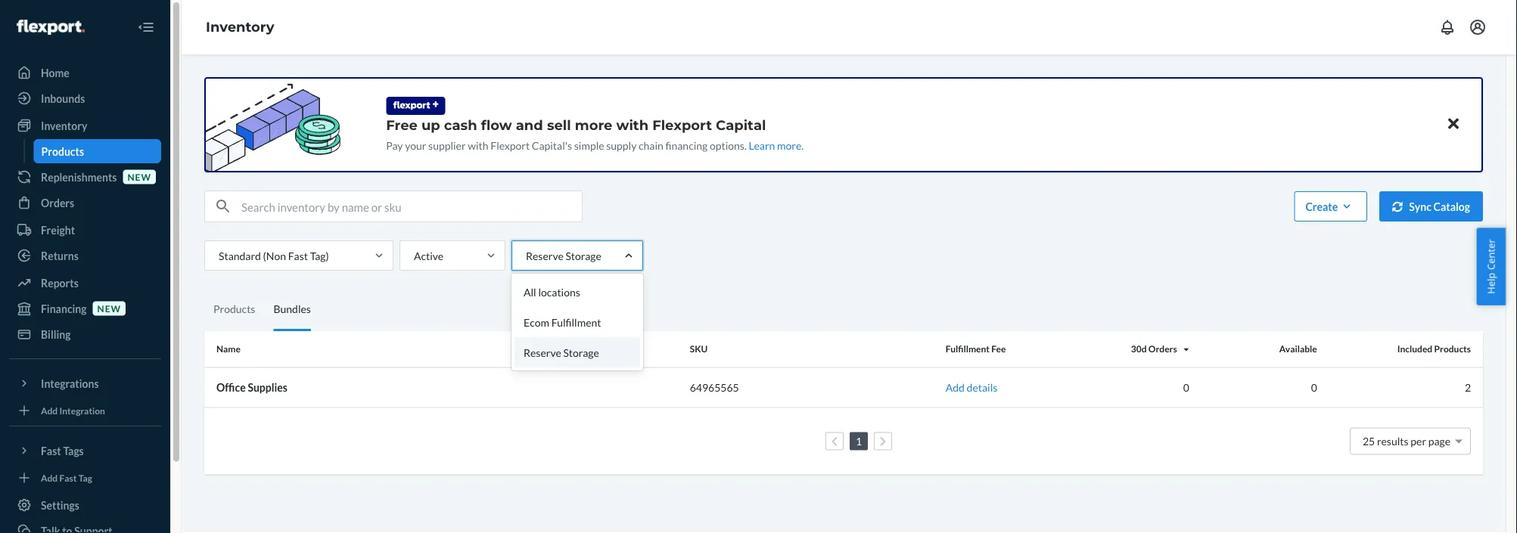 Task type: vqa. For each thing, say whether or not it's contained in the screenshot.
including
no



Task type: describe. For each thing, give the bounding box(es) containing it.
chain
[[639, 139, 664, 152]]

1 horizontal spatial inventory
[[206, 19, 274, 35]]

all
[[524, 286, 537, 299]]

name
[[217, 344, 241, 355]]

2
[[1466, 382, 1472, 394]]

help center
[[1485, 239, 1499, 294]]

integrations button
[[9, 372, 161, 396]]

your
[[405, 139, 427, 152]]

supplier
[[429, 139, 466, 152]]

0 horizontal spatial more
[[575, 117, 613, 133]]

0 vertical spatial with
[[617, 117, 649, 133]]

close image
[[1449, 115, 1460, 133]]

fast tags button
[[9, 439, 161, 463]]

capital
[[716, 117, 767, 133]]

reports link
[[9, 271, 161, 295]]

freight link
[[9, 218, 161, 242]]

Search inventory by name or sku text field
[[242, 192, 582, 222]]

ecom fulfillment
[[524, 316, 601, 329]]

tags
[[63, 445, 84, 458]]

flow
[[481, 117, 512, 133]]

0 vertical spatial reserve storage
[[526, 249, 602, 262]]

sku
[[690, 344, 708, 355]]

fee
[[992, 344, 1006, 355]]

replenishments
[[41, 171, 117, 184]]

add for add fast tag
[[41, 473, 58, 484]]

2 0 from the left
[[1312, 382, 1318, 394]]

included
[[1398, 344, 1433, 355]]

financing
[[41, 302, 87, 315]]

inventory inside the 'inventory' link
[[41, 119, 87, 132]]

office supplies
[[217, 382, 288, 394]]

0 vertical spatial flexport
[[653, 117, 712, 133]]

open account menu image
[[1469, 18, 1488, 36]]

create button
[[1295, 192, 1368, 222]]

fast tags
[[41, 445, 84, 458]]

flexport logo image
[[17, 20, 85, 35]]

returns
[[41, 249, 79, 262]]

bundles
[[274, 303, 311, 316]]

help
[[1485, 273, 1499, 294]]

capital's
[[532, 139, 572, 152]]

1 vertical spatial storage
[[564, 346, 599, 359]]

1 horizontal spatial fulfillment
[[946, 344, 990, 355]]

standard (non fast tag)
[[219, 249, 329, 262]]

results
[[1378, 435, 1409, 448]]

per
[[1411, 435, 1427, 448]]

create
[[1306, 200, 1339, 213]]

center
[[1485, 239, 1499, 270]]

available
[[1280, 344, 1318, 355]]

0 vertical spatial reserve
[[526, 249, 564, 262]]

billing link
[[9, 323, 161, 347]]

included products
[[1398, 344, 1472, 355]]

details
[[967, 382, 998, 394]]

1
[[856, 435, 862, 448]]

25 results per page
[[1363, 435, 1451, 448]]

sync
[[1410, 200, 1432, 213]]

0 horizontal spatial orders
[[41, 196, 74, 209]]

0 horizontal spatial fulfillment
[[552, 316, 601, 329]]

freight
[[41, 224, 75, 237]]

page
[[1429, 435, 1451, 448]]

1 horizontal spatial more
[[778, 139, 802, 152]]

home
[[41, 66, 70, 79]]

sync catalog button
[[1380, 192, 1484, 222]]

billing
[[41, 328, 71, 341]]

tag)
[[310, 249, 329, 262]]

2 vertical spatial fast
[[59, 473, 77, 484]]

integration
[[59, 405, 105, 416]]

64965565
[[690, 382, 739, 394]]

30d orders
[[1132, 344, 1178, 355]]

add details link
[[946, 382, 998, 394]]

0 vertical spatial inventory link
[[206, 19, 274, 35]]

open notifications image
[[1439, 18, 1457, 36]]

and
[[516, 117, 543, 133]]

supplies
[[248, 382, 288, 394]]

1 vertical spatial products
[[213, 303, 255, 316]]

2 vertical spatial products
[[1435, 344, 1472, 355]]

returns link
[[9, 244, 161, 268]]



Task type: locate. For each thing, give the bounding box(es) containing it.
active
[[414, 249, 444, 262]]

orders right 30d
[[1149, 344, 1178, 355]]

1 vertical spatial fast
[[41, 445, 61, 458]]

0 horizontal spatial new
[[97, 303, 121, 314]]

0 horizontal spatial with
[[468, 139, 489, 152]]

0 horizontal spatial flexport
[[491, 139, 530, 152]]

1 vertical spatial reserve
[[524, 346, 562, 359]]

more up simple
[[575, 117, 613, 133]]

fast left 'tag'
[[59, 473, 77, 484]]

ecom
[[524, 316, 550, 329]]

flexport down flow
[[491, 139, 530, 152]]

products right "included" at the bottom right of page
[[1435, 344, 1472, 355]]

tag
[[79, 473, 92, 484]]

cash
[[444, 117, 477, 133]]

1 vertical spatial reserve storage
[[524, 346, 599, 359]]

with up the supply
[[617, 117, 649, 133]]

reserve storage up locations at left bottom
[[526, 249, 602, 262]]

products link
[[34, 139, 161, 164]]

learn
[[749, 139, 776, 152]]

0 vertical spatial add
[[946, 382, 965, 394]]

1 horizontal spatial flexport
[[653, 117, 712, 133]]

(non
[[263, 249, 286, 262]]

with down the cash
[[468, 139, 489, 152]]

1 horizontal spatial 0
[[1312, 382, 1318, 394]]

products inside products link
[[41, 145, 84, 158]]

add integration link
[[9, 402, 161, 420]]

add
[[946, 382, 965, 394], [41, 405, 58, 416], [41, 473, 58, 484]]

2 vertical spatial add
[[41, 473, 58, 484]]

1 horizontal spatial orders
[[1149, 344, 1178, 355]]

new
[[128, 171, 151, 182], [97, 303, 121, 314]]

options.
[[710, 139, 747, 152]]

with
[[617, 117, 649, 133], [468, 139, 489, 152]]

0 vertical spatial fast
[[288, 249, 308, 262]]

0 vertical spatial inventory
[[206, 19, 274, 35]]

new down reports link
[[97, 303, 121, 314]]

add for add integration
[[41, 405, 58, 416]]

1 vertical spatial with
[[468, 139, 489, 152]]

supply
[[607, 139, 637, 152]]

sync catalog
[[1410, 200, 1471, 213]]

products
[[41, 145, 84, 158], [213, 303, 255, 316], [1435, 344, 1472, 355]]

locations
[[539, 286, 581, 299]]

chevron right image
[[880, 437, 887, 447]]

office
[[217, 382, 246, 394]]

1 link
[[853, 435, 865, 448]]

settings link
[[9, 494, 161, 518]]

catalog
[[1434, 200, 1471, 213]]

simple
[[574, 139, 605, 152]]

standard
[[219, 249, 261, 262]]

0 vertical spatial fulfillment
[[552, 316, 601, 329]]

1 vertical spatial inventory link
[[9, 114, 161, 138]]

all locations
[[524, 286, 581, 299]]

sell
[[547, 117, 571, 133]]

help center button
[[1477, 228, 1507, 306]]

0 horizontal spatial products
[[41, 145, 84, 158]]

inventory link
[[206, 19, 274, 35], [9, 114, 161, 138]]

0 vertical spatial products
[[41, 145, 84, 158]]

products up 'replenishments'
[[41, 145, 84, 158]]

2 horizontal spatial products
[[1435, 344, 1472, 355]]

new for financing
[[97, 303, 121, 314]]

chevron left image
[[832, 437, 838, 447]]

25
[[1363, 435, 1376, 448]]

add fast tag
[[41, 473, 92, 484]]

fulfillment down locations at left bottom
[[552, 316, 601, 329]]

0
[[1184, 382, 1190, 394], [1312, 382, 1318, 394]]

close navigation image
[[137, 18, 155, 36]]

up
[[422, 117, 440, 133]]

0 vertical spatial storage
[[566, 249, 602, 262]]

orders
[[41, 196, 74, 209], [1149, 344, 1178, 355]]

1 vertical spatial orders
[[1149, 344, 1178, 355]]

free
[[386, 117, 418, 133]]

products up name
[[213, 303, 255, 316]]

1 vertical spatial inventory
[[41, 119, 87, 132]]

1 vertical spatial new
[[97, 303, 121, 314]]

home link
[[9, 61, 161, 85]]

flexport up financing
[[653, 117, 712, 133]]

storage up locations at left bottom
[[566, 249, 602, 262]]

reserve storage down ecom fulfillment
[[524, 346, 599, 359]]

storage down ecom fulfillment
[[564, 346, 599, 359]]

fast left tags
[[41, 445, 61, 458]]

integrations
[[41, 377, 99, 390]]

1 vertical spatial add
[[41, 405, 58, 416]]

1 horizontal spatial new
[[128, 171, 151, 182]]

25 results per page option
[[1363, 435, 1451, 448]]

inbounds
[[41, 92, 85, 105]]

fulfillment fee
[[946, 344, 1006, 355]]

learn more link
[[749, 139, 802, 152]]

0 vertical spatial more
[[575, 117, 613, 133]]

30d
[[1132, 344, 1147, 355]]

0 vertical spatial orders
[[41, 196, 74, 209]]

new down products link
[[128, 171, 151, 182]]

financing
[[666, 139, 708, 152]]

reserve
[[526, 249, 564, 262], [524, 346, 562, 359]]

0 vertical spatial new
[[128, 171, 151, 182]]

add details
[[946, 382, 998, 394]]

reserve down ecom
[[524, 346, 562, 359]]

orders link
[[9, 191, 161, 215]]

add integration
[[41, 405, 105, 416]]

fast left tag)
[[288, 249, 308, 262]]

add for add details
[[946, 382, 965, 394]]

pay
[[386, 139, 403, 152]]

orders up freight
[[41, 196, 74, 209]]

fast
[[288, 249, 308, 262], [41, 445, 61, 458], [59, 473, 77, 484]]

inventory
[[206, 19, 274, 35], [41, 119, 87, 132]]

1 0 from the left
[[1184, 382, 1190, 394]]

fulfillment left fee on the bottom right of the page
[[946, 344, 990, 355]]

more right the learn
[[778, 139, 802, 152]]

0 horizontal spatial inventory link
[[9, 114, 161, 138]]

1 vertical spatial fulfillment
[[946, 344, 990, 355]]

add fast tag link
[[9, 469, 161, 488]]

0 horizontal spatial inventory
[[41, 119, 87, 132]]

reserve up all locations
[[526, 249, 564, 262]]

1 horizontal spatial products
[[213, 303, 255, 316]]

add left details
[[946, 382, 965, 394]]

inbounds link
[[9, 86, 161, 111]]

1 vertical spatial more
[[778, 139, 802, 152]]

add up settings
[[41, 473, 58, 484]]

flexport
[[653, 117, 712, 133], [491, 139, 530, 152]]

storage
[[566, 249, 602, 262], [564, 346, 599, 359]]

fast inside dropdown button
[[41, 445, 61, 458]]

reports
[[41, 277, 79, 290]]

settings
[[41, 499, 79, 512]]

1 horizontal spatial inventory link
[[206, 19, 274, 35]]

free up cash flow and sell more with flexport capital pay your supplier with flexport capital's simple supply chain financing options. learn more .
[[386, 117, 804, 152]]

new for replenishments
[[128, 171, 151, 182]]

add left integration
[[41, 405, 58, 416]]

sync alt image
[[1393, 202, 1404, 212]]

fulfillment
[[552, 316, 601, 329], [946, 344, 990, 355]]

0 horizontal spatial 0
[[1184, 382, 1190, 394]]

1 horizontal spatial with
[[617, 117, 649, 133]]

1 vertical spatial flexport
[[491, 139, 530, 152]]

.
[[802, 139, 804, 152]]



